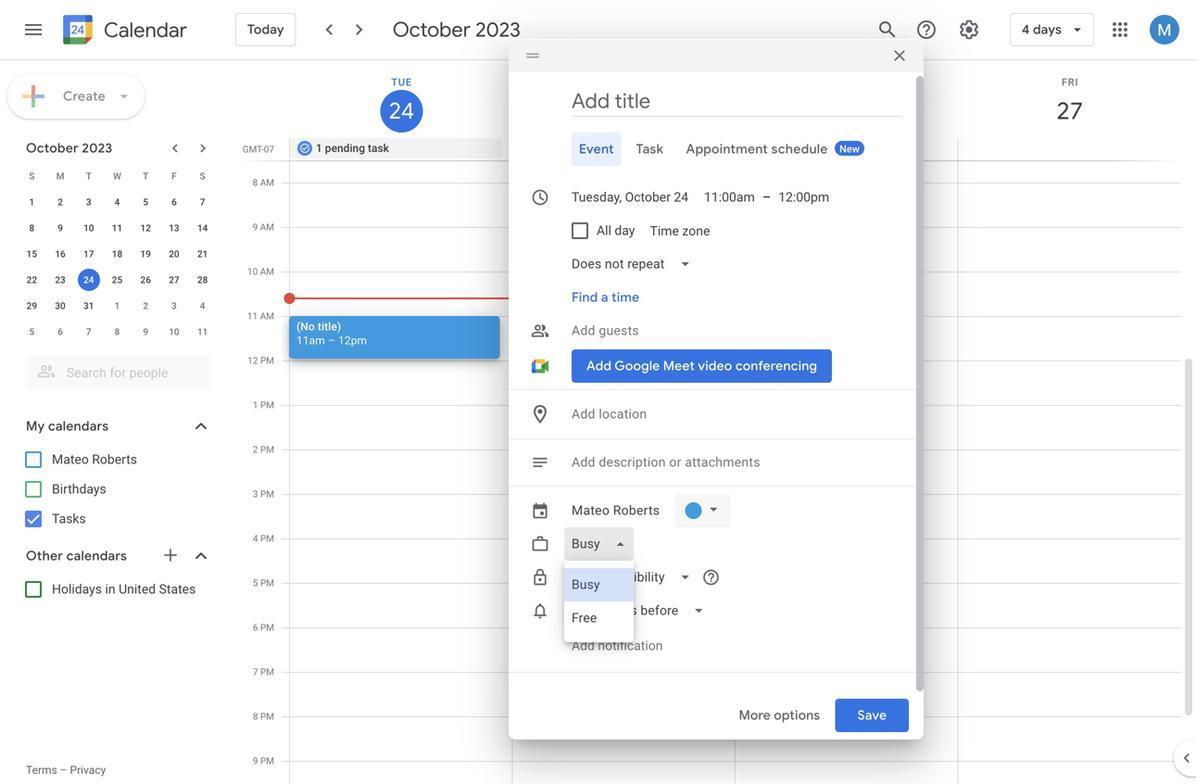 Task type: describe. For each thing, give the bounding box(es) containing it.
15
[[27, 248, 37, 260]]

21
[[197, 248, 208, 260]]

november 5 element
[[21, 321, 43, 343]]

2 option from the top
[[565, 602, 634, 635]]

roberts inside the 'my calendars' list
[[92, 452, 137, 467]]

31
[[84, 300, 94, 312]]

pm for 5 pm
[[260, 578, 274, 589]]

november 3 element
[[163, 295, 185, 317]]

pm for 1 pm
[[260, 400, 274, 411]]

22 element
[[21, 269, 43, 291]]

0 vertical spatial –
[[763, 190, 772, 205]]

8 for november 8 element
[[115, 326, 120, 337]]

october 2023 grid
[[18, 163, 217, 345]]

calendar element
[[59, 11, 187, 52]]

9 for 'november 9' element at the top left of the page
[[143, 326, 148, 337]]

18 element
[[106, 243, 128, 265]]

tasks
[[52, 511, 86, 527]]

november 4 element
[[192, 295, 214, 317]]

24 inside 24, today element
[[84, 274, 94, 286]]

states
[[159, 582, 196, 597]]

11 for 11 am
[[248, 311, 258, 322]]

15 element
[[21, 243, 43, 265]]

or
[[670, 455, 682, 470]]

8 am
[[253, 177, 274, 188]]

task
[[368, 142, 389, 155]]

26 element
[[135, 269, 157, 291]]

fri 27
[[1056, 76, 1083, 127]]

27 link
[[1049, 90, 1092, 133]]

other
[[26, 548, 63, 565]]

4 for november 4 element
[[200, 300, 205, 312]]

calendar heading
[[100, 17, 187, 43]]

appointment
[[687, 141, 769, 157]]

task button
[[629, 132, 672, 166]]

november 8 element
[[106, 321, 128, 343]]

30 element
[[49, 295, 71, 317]]

24 cell
[[75, 267, 103, 293]]

07
[[264, 144, 274, 155]]

november 1 element
[[106, 295, 128, 317]]

25 element
[[106, 269, 128, 291]]

16
[[55, 248, 66, 260]]

my calendars list
[[4, 445, 230, 534]]

8 for 8 pm
[[253, 711, 258, 722]]

17
[[84, 248, 94, 260]]

12pm
[[338, 334, 367, 347]]

terms – privacy
[[26, 764, 106, 777]]

End time text field
[[779, 186, 830, 208]]

day
[[615, 223, 636, 238]]

23 element
[[49, 269, 71, 291]]

holidays
[[52, 582, 102, 597]]

22
[[27, 274, 37, 286]]

13
[[169, 223, 179, 234]]

1 up "15" element
[[29, 197, 34, 208]]

tue 24
[[388, 76, 413, 126]]

time
[[650, 223, 679, 238]]

27 grid
[[237, 60, 1197, 784]]

7 for 7 pm
[[253, 667, 258, 678]]

9 am
[[253, 222, 274, 233]]

terms
[[26, 764, 57, 777]]

calendar
[[104, 17, 187, 43]]

add location button
[[565, 398, 902, 431]]

17 element
[[78, 243, 100, 265]]

9 for 9 pm
[[253, 756, 258, 767]]

row containing s
[[18, 163, 217, 189]]

add guests
[[572, 323, 640, 338]]

0 vertical spatial 3
[[86, 197, 91, 208]]

main drawer image
[[22, 19, 45, 41]]

23
[[55, 274, 66, 286]]

1 horizontal spatial roberts
[[614, 503, 660, 518]]

1 horizontal spatial mateo
[[572, 503, 610, 518]]

31 element
[[78, 295, 100, 317]]

november 11 element
[[192, 321, 214, 343]]

12 for 12
[[140, 223, 151, 234]]

find a time button
[[565, 281, 647, 314]]

0 vertical spatial 7
[[200, 197, 205, 208]]

10 element
[[78, 217, 100, 239]]

10 am
[[248, 266, 274, 277]]

13 element
[[163, 217, 185, 239]]

21 element
[[192, 243, 214, 265]]

privacy
[[70, 764, 106, 777]]

new
[[840, 143, 860, 155]]

19 element
[[135, 243, 157, 265]]

fri
[[1062, 76, 1080, 88]]

16 element
[[49, 243, 71, 265]]

27 inside row group
[[169, 274, 179, 286]]

pm for 2 pm
[[260, 444, 274, 455]]

3 cell from the left
[[958, 138, 1181, 160]]

2 pm
[[253, 444, 274, 455]]

zone
[[683, 223, 710, 238]]

0 vertical spatial october 2023
[[393, 17, 521, 43]]

m
[[56, 171, 64, 182]]

pm for 6 pm
[[260, 622, 274, 633]]

add description or attachments
[[572, 455, 761, 470]]

2 vertical spatial –
[[60, 764, 67, 777]]

create
[[63, 88, 106, 105]]

1 cell from the left
[[513, 138, 736, 160]]

18
[[112, 248, 123, 260]]

12 element
[[135, 217, 157, 239]]

2 for 2 pm
[[253, 444, 258, 455]]

add guests button
[[565, 314, 902, 347]]

4 up 11 element on the top left
[[115, 197, 120, 208]]

availability list box
[[565, 561, 634, 642]]

f
[[172, 171, 177, 182]]

other calendars button
[[4, 541, 230, 571]]

privacy link
[[70, 764, 106, 777]]

title)
[[318, 320, 341, 333]]

1 option from the top
[[565, 568, 634, 602]]

14
[[197, 223, 208, 234]]

Start date text field
[[572, 186, 690, 208]]

all
[[597, 223, 612, 238]]

Add title text field
[[572, 87, 902, 115]]

pm for 7 pm
[[260, 667, 274, 678]]

all day
[[597, 223, 636, 238]]

29
[[27, 300, 37, 312]]

guests
[[599, 323, 640, 338]]

today button
[[235, 7, 296, 52]]

am for 10 am
[[260, 266, 274, 277]]

row containing 8
[[18, 215, 217, 241]]

5 for november 5 "element"
[[29, 326, 34, 337]]

event button
[[572, 132, 622, 166]]

am for 9 am
[[260, 222, 274, 233]]

time zone button
[[643, 214, 718, 247]]

4 days
[[1023, 21, 1063, 38]]

0 horizontal spatial 2
[[58, 197, 63, 208]]

schedule
[[772, 141, 828, 157]]

1 s from the left
[[29, 171, 35, 182]]

find a time
[[572, 289, 640, 306]]

9 for 9 am
[[253, 222, 258, 233]]

appointment schedule
[[687, 141, 828, 157]]

11 am
[[248, 311, 274, 322]]

11am
[[297, 334, 325, 347]]

gmt-07
[[243, 144, 274, 155]]

mateo roberts inside the 'my calendars' list
[[52, 452, 137, 467]]

my calendars
[[26, 418, 109, 435]]

w
[[113, 171, 121, 182]]

6 for november 6 element
[[58, 326, 63, 337]]

november 6 element
[[49, 321, 71, 343]]

29 element
[[21, 295, 43, 317]]

mateo inside the 'my calendars' list
[[52, 452, 89, 467]]

7 for november 7 element
[[86, 326, 91, 337]]

8 pm
[[253, 711, 274, 722]]

3 pm
[[253, 489, 274, 500]]

1 pending task row
[[282, 138, 1197, 160]]

25
[[112, 274, 123, 286]]

4 days button
[[1011, 7, 1095, 52]]

19
[[140, 248, 151, 260]]

10 for 10 element
[[84, 223, 94, 234]]

support image
[[916, 19, 938, 41]]

create button
[[7, 74, 145, 119]]

2 t from the left
[[143, 171, 149, 182]]

row containing 5
[[18, 319, 217, 345]]

5 for 5 pm
[[253, 578, 258, 589]]



Task type: vqa. For each thing, say whether or not it's contained in the screenshot.
OPTION
yes



Task type: locate. For each thing, give the bounding box(es) containing it.
1 left pending
[[316, 142, 322, 155]]

s right f
[[200, 171, 206, 182]]

roberts down my calendars dropdown button
[[92, 452, 137, 467]]

1 up november 8 element
[[115, 300, 120, 312]]

0 vertical spatial 10
[[84, 223, 94, 234]]

november 9 element
[[135, 321, 157, 343]]

2 for november 2 element
[[143, 300, 148, 312]]

12 down 11 am
[[248, 355, 258, 366]]

12 inside row group
[[140, 223, 151, 234]]

1 horizontal spatial s
[[200, 171, 206, 182]]

my
[[26, 418, 45, 435]]

0 horizontal spatial 24
[[84, 274, 94, 286]]

4 pm
[[253, 533, 274, 544]]

1 vertical spatial october
[[26, 140, 79, 157]]

cell up end time text field
[[736, 138, 958, 160]]

7 down "31" element
[[86, 326, 91, 337]]

(no title) 11am – 12pm
[[297, 320, 367, 347]]

event
[[579, 141, 614, 157]]

4 am from the top
[[260, 311, 274, 322]]

time zone
[[650, 223, 710, 238]]

12
[[140, 223, 151, 234], [248, 355, 258, 366]]

add other calendars image
[[161, 546, 180, 565]]

2 inside november 2 element
[[143, 300, 148, 312]]

1 vertical spatial october 2023
[[26, 140, 113, 157]]

24 down the tue
[[388, 96, 413, 126]]

pm for 9 pm
[[260, 756, 274, 767]]

row containing 29
[[18, 293, 217, 319]]

add inside 'button'
[[572, 638, 595, 653]]

1 pending task button
[[290, 138, 502, 159]]

28 element
[[192, 269, 214, 291]]

time
[[612, 289, 640, 306]]

row up 25 "element" on the left
[[18, 241, 217, 267]]

0 vertical spatial 11
[[112, 223, 123, 234]]

10 for 10 am
[[248, 266, 258, 277]]

add location
[[572, 406, 648, 422]]

0 vertical spatial mateo roberts
[[52, 452, 137, 467]]

11 for 11 element on the top left
[[112, 223, 123, 234]]

holidays in united states
[[52, 582, 196, 597]]

united
[[119, 582, 156, 597]]

None search field
[[0, 349, 230, 389]]

10 up 17
[[84, 223, 94, 234]]

0 vertical spatial 6
[[172, 197, 177, 208]]

0 horizontal spatial 3
[[86, 197, 91, 208]]

am for 8 am
[[260, 177, 274, 188]]

2 horizontal spatial 10
[[248, 266, 258, 277]]

3 inside 27 grid
[[253, 489, 258, 500]]

24
[[388, 96, 413, 126], [84, 274, 94, 286]]

1 vertical spatial 3
[[172, 300, 177, 312]]

s
[[29, 171, 35, 182], [200, 171, 206, 182]]

0 horizontal spatial 11
[[112, 223, 123, 234]]

t
[[86, 171, 92, 182], [143, 171, 149, 182]]

1 horizontal spatial 5
[[143, 197, 148, 208]]

7 up 8 pm
[[253, 667, 258, 678]]

notification
[[598, 638, 663, 653]]

gmt-
[[243, 144, 264, 155]]

1 pending task
[[316, 142, 389, 155]]

row
[[18, 163, 217, 189], [18, 189, 217, 215], [18, 215, 217, 241], [18, 241, 217, 267], [18, 267, 217, 293], [18, 293, 217, 319], [18, 319, 217, 345]]

pm up 2 pm on the left
[[260, 400, 274, 411]]

2 add from the top
[[572, 406, 596, 422]]

add for add description or attachments
[[572, 455, 596, 470]]

8 down november 1 element
[[115, 326, 120, 337]]

None field
[[565, 247, 706, 281], [565, 527, 641, 561], [565, 561, 706, 594], [565, 594, 720, 627], [565, 247, 706, 281], [565, 527, 641, 561], [565, 561, 706, 594], [565, 594, 720, 627]]

5 pm
[[253, 578, 274, 589]]

add left location
[[572, 406, 596, 422]]

3 add from the top
[[572, 455, 596, 470]]

8 down gmt-
[[253, 177, 258, 188]]

s left m
[[29, 171, 35, 182]]

0 horizontal spatial 27
[[169, 274, 179, 286]]

row up the 18 element
[[18, 215, 217, 241]]

t left 'w'
[[86, 171, 92, 182]]

8 up 9 pm
[[253, 711, 258, 722]]

– left end time text field
[[763, 190, 772, 205]]

1 horizontal spatial 11
[[197, 326, 208, 337]]

11 up '18'
[[112, 223, 123, 234]]

3 inside november 3 element
[[172, 300, 177, 312]]

october 2023 up m
[[26, 140, 113, 157]]

–
[[763, 190, 772, 205], [328, 334, 336, 347], [60, 764, 67, 777]]

am
[[260, 177, 274, 188], [260, 222, 274, 233], [260, 266, 274, 277], [260, 311, 274, 322]]

7 inside 27 grid
[[253, 667, 258, 678]]

1 for 1 pm
[[253, 400, 258, 411]]

9 down november 2 element
[[143, 326, 148, 337]]

cell up start date 'text field'
[[513, 138, 736, 160]]

roberts down description
[[614, 503, 660, 518]]

0 vertical spatial 27
[[1056, 96, 1083, 127]]

2 pm from the top
[[260, 400, 274, 411]]

2 down m
[[58, 197, 63, 208]]

1 inside button
[[316, 142, 322, 155]]

0 vertical spatial 5
[[143, 197, 148, 208]]

row containing 15
[[18, 241, 217, 267]]

tue
[[392, 76, 412, 88]]

10 down november 3 element
[[169, 326, 179, 337]]

6 pm
[[253, 622, 274, 633]]

cell down 27 link
[[958, 138, 1181, 160]]

7
[[200, 197, 205, 208], [86, 326, 91, 337], [253, 667, 258, 678]]

4 up 5 pm
[[253, 533, 258, 544]]

2 horizontal spatial 11
[[248, 311, 258, 322]]

1 vertical spatial 24
[[84, 274, 94, 286]]

mateo up birthdays
[[52, 452, 89, 467]]

14 element
[[192, 217, 214, 239]]

1 horizontal spatial 2023
[[476, 17, 521, 43]]

6 down 30 element
[[58, 326, 63, 337]]

1 vertical spatial 27
[[169, 274, 179, 286]]

1 vertical spatial 10
[[248, 266, 258, 277]]

(no
[[297, 320, 315, 333]]

1 horizontal spatial 3
[[172, 300, 177, 312]]

description
[[599, 455, 666, 470]]

4
[[1023, 21, 1031, 38], [115, 197, 120, 208], [200, 300, 205, 312], [253, 533, 258, 544]]

1 vertical spatial mateo
[[572, 503, 610, 518]]

9 up 10 am
[[253, 222, 258, 233]]

4 up november 11 element
[[200, 300, 205, 312]]

10
[[84, 223, 94, 234], [248, 266, 258, 277], [169, 326, 179, 337]]

1 horizontal spatial –
[[328, 334, 336, 347]]

1 vertical spatial 6
[[58, 326, 63, 337]]

3 pm from the top
[[260, 444, 274, 455]]

t left f
[[143, 171, 149, 182]]

pm down 4 pm
[[260, 578, 274, 589]]

3 up 10 element
[[86, 197, 91, 208]]

row down november 1 element
[[18, 319, 217, 345]]

2 horizontal spatial 5
[[253, 578, 258, 589]]

2 vertical spatial 11
[[197, 326, 208, 337]]

2 am from the top
[[260, 222, 274, 233]]

26
[[140, 274, 151, 286]]

1 vertical spatial 5
[[29, 326, 34, 337]]

0 horizontal spatial 10
[[84, 223, 94, 234]]

0 vertical spatial calendars
[[48, 418, 109, 435]]

1 horizontal spatial 12
[[248, 355, 258, 366]]

10 pm from the top
[[260, 756, 274, 767]]

october up m
[[26, 140, 79, 157]]

12 for 12 pm
[[248, 355, 258, 366]]

november 10 element
[[163, 321, 185, 343]]

0 horizontal spatial t
[[86, 171, 92, 182]]

7 pm from the top
[[260, 622, 274, 633]]

days
[[1034, 21, 1063, 38]]

row group containing 1
[[18, 189, 217, 345]]

1 horizontal spatial t
[[143, 171, 149, 182]]

2 cell from the left
[[736, 138, 958, 160]]

7 inside november 7 element
[[86, 326, 91, 337]]

9 up 16 "element"
[[58, 223, 63, 234]]

am left (no
[[260, 311, 274, 322]]

8 for 8 am
[[253, 177, 258, 188]]

9 pm from the top
[[260, 711, 274, 722]]

5 up 6 pm
[[253, 578, 258, 589]]

pm for 3 pm
[[260, 489, 274, 500]]

1 vertical spatial 2
[[143, 300, 148, 312]]

– right terms
[[60, 764, 67, 777]]

calendars for my calendars
[[48, 418, 109, 435]]

find
[[572, 289, 598, 306]]

5 down 29 element
[[29, 326, 34, 337]]

in
[[105, 582, 116, 597]]

0 vertical spatial 2023
[[476, 17, 521, 43]]

24 link
[[380, 90, 423, 133]]

option
[[565, 568, 634, 602], [565, 602, 634, 635]]

row up november 1 element
[[18, 267, 217, 293]]

pm down 5 pm
[[260, 622, 274, 633]]

row group
[[18, 189, 217, 345]]

pm for 4 pm
[[260, 533, 274, 544]]

11 for november 11 element
[[197, 326, 208, 337]]

5 row from the top
[[18, 267, 217, 293]]

today
[[248, 21, 284, 38]]

10 inside 27 grid
[[248, 266, 258, 277]]

row containing 1
[[18, 189, 217, 215]]

mateo roberts down description
[[572, 503, 660, 518]]

6 up 7 pm
[[253, 622, 258, 633]]

27 element
[[163, 269, 185, 291]]

pm up 1 pm
[[260, 355, 274, 366]]

8 up "15" element
[[29, 223, 34, 234]]

2 horizontal spatial 2
[[253, 444, 258, 455]]

pm
[[260, 355, 274, 366], [260, 400, 274, 411], [260, 444, 274, 455], [260, 489, 274, 500], [260, 533, 274, 544], [260, 578, 274, 589], [260, 622, 274, 633], [260, 667, 274, 678], [260, 711, 274, 722], [260, 756, 274, 767]]

0 horizontal spatial mateo roberts
[[52, 452, 137, 467]]

november 2 element
[[135, 295, 157, 317]]

6 pm from the top
[[260, 578, 274, 589]]

3 row from the top
[[18, 215, 217, 241]]

0 vertical spatial 24
[[388, 96, 413, 126]]

6 row from the top
[[18, 293, 217, 319]]

20
[[169, 248, 179, 260]]

20 element
[[163, 243, 185, 265]]

5 inside november 5 "element"
[[29, 326, 34, 337]]

1 for 1 pending task
[[316, 142, 322, 155]]

terms link
[[26, 764, 57, 777]]

27 inside grid
[[1056, 96, 1083, 127]]

10 up 11 am
[[248, 266, 258, 277]]

0 horizontal spatial 5
[[29, 326, 34, 337]]

1 vertical spatial roberts
[[614, 503, 660, 518]]

2023
[[476, 17, 521, 43], [82, 140, 113, 157]]

6
[[172, 197, 177, 208], [58, 326, 63, 337], [253, 622, 258, 633]]

my calendars button
[[4, 412, 230, 441]]

settings menu image
[[959, 19, 981, 41]]

3 down 27 element
[[172, 300, 177, 312]]

october
[[393, 17, 471, 43], [26, 140, 79, 157]]

9 pm
[[253, 756, 274, 767]]

calendars for other calendars
[[66, 548, 127, 565]]

new element
[[835, 141, 865, 156]]

0 horizontal spatial 7
[[86, 326, 91, 337]]

1 vertical spatial 11
[[248, 311, 258, 322]]

24 up "31"
[[84, 274, 94, 286]]

6 inside 27 grid
[[253, 622, 258, 633]]

12 inside 27 grid
[[248, 355, 258, 366]]

30
[[55, 300, 66, 312]]

5
[[143, 197, 148, 208], [29, 326, 34, 337], [253, 578, 258, 589]]

1 for november 1 element
[[115, 300, 120, 312]]

pm down 1 pm
[[260, 444, 274, 455]]

4 inside dropdown button
[[1023, 21, 1031, 38]]

27 down 20
[[169, 274, 179, 286]]

0 horizontal spatial mateo
[[52, 452, 89, 467]]

0 horizontal spatial 2023
[[82, 140, 113, 157]]

0 vertical spatial october
[[393, 17, 471, 43]]

0 horizontal spatial 6
[[58, 326, 63, 337]]

5 up 12 element
[[143, 197, 148, 208]]

pm for 8 pm
[[260, 711, 274, 722]]

to element
[[763, 190, 772, 205]]

24, today element
[[78, 269, 100, 291]]

1 vertical spatial mateo roberts
[[572, 503, 660, 518]]

attachments
[[685, 455, 761, 470]]

am for 11 am
[[260, 311, 274, 322]]

9
[[253, 222, 258, 233], [58, 223, 63, 234], [143, 326, 148, 337], [253, 756, 258, 767]]

7 up 14 element
[[200, 197, 205, 208]]

1 vertical spatial calendars
[[66, 548, 127, 565]]

2 row from the top
[[18, 189, 217, 215]]

27 down "fri"
[[1056, 96, 1083, 127]]

1 horizontal spatial 27
[[1056, 96, 1083, 127]]

2 vertical spatial 2
[[253, 444, 258, 455]]

1 vertical spatial –
[[328, 334, 336, 347]]

pending
[[325, 142, 365, 155]]

8 pm from the top
[[260, 667, 274, 678]]

birthdays
[[52, 482, 106, 497]]

4 for 4 days
[[1023, 21, 1031, 38]]

add for add location
[[572, 406, 596, 422]]

1 am from the top
[[260, 177, 274, 188]]

2 horizontal spatial 6
[[253, 622, 258, 633]]

calendars up in
[[66, 548, 127, 565]]

location
[[599, 406, 648, 422]]

pm up 4 pm
[[260, 489, 274, 500]]

pm for 12 pm
[[260, 355, 274, 366]]

1 add from the top
[[572, 323, 596, 338]]

1 horizontal spatial october
[[393, 17, 471, 43]]

0 vertical spatial 12
[[140, 223, 151, 234]]

0 vertical spatial roberts
[[92, 452, 137, 467]]

calendars
[[48, 418, 109, 435], [66, 548, 127, 565]]

row up november 8 element
[[18, 293, 217, 319]]

november 7 element
[[78, 321, 100, 343]]

add left notification on the bottom of page
[[572, 638, 595, 653]]

roberts
[[92, 452, 137, 467], [614, 503, 660, 518]]

11 inside 27 grid
[[248, 311, 258, 322]]

1 horizontal spatial 24
[[388, 96, 413, 126]]

mateo down description
[[572, 503, 610, 518]]

pm up 9 pm
[[260, 711, 274, 722]]

0 horizontal spatial roberts
[[92, 452, 137, 467]]

2 horizontal spatial –
[[763, 190, 772, 205]]

1 vertical spatial 2023
[[82, 140, 113, 157]]

4 pm from the top
[[260, 489, 274, 500]]

1 horizontal spatial 10
[[169, 326, 179, 337]]

4 left the days
[[1023, 21, 1031, 38]]

2 vertical spatial 7
[[253, 667, 258, 678]]

2 s from the left
[[200, 171, 206, 182]]

5 pm from the top
[[260, 533, 274, 544]]

am down 9 am
[[260, 266, 274, 277]]

task
[[637, 141, 664, 157]]

row down 'w'
[[18, 189, 217, 215]]

4 add from the top
[[572, 638, 595, 653]]

mateo roberts up birthdays
[[52, 452, 137, 467]]

tab list containing event
[[524, 132, 902, 166]]

– inside (no title) 11am – 12pm
[[328, 334, 336, 347]]

11
[[112, 223, 123, 234], [248, 311, 258, 322], [197, 326, 208, 337]]

0 horizontal spatial october
[[26, 140, 79, 157]]

4 row from the top
[[18, 241, 217, 267]]

october 2023 up the tue
[[393, 17, 521, 43]]

october 2023
[[393, 17, 521, 43], [26, 140, 113, 157]]

11 down 10 am
[[248, 311, 258, 322]]

2 up 'november 9' element at the top left of the page
[[143, 300, 148, 312]]

24 inside 27 grid
[[388, 96, 413, 126]]

pm down 3 pm
[[260, 533, 274, 544]]

add for add guests
[[572, 323, 596, 338]]

1 down 12 pm
[[253, 400, 258, 411]]

row up 11 element on the top left
[[18, 163, 217, 189]]

add left description
[[572, 455, 596, 470]]

4 inside 27 grid
[[253, 533, 258, 544]]

0 vertical spatial mateo
[[52, 452, 89, 467]]

12 up 19
[[140, 223, 151, 234]]

pm up 8 pm
[[260, 667, 274, 678]]

2 inside 27 grid
[[253, 444, 258, 455]]

2 horizontal spatial 7
[[253, 667, 258, 678]]

6 for 6 pm
[[253, 622, 258, 633]]

am down 8 am
[[260, 222, 274, 233]]

add notification button
[[565, 624, 671, 668]]

2 vertical spatial 5
[[253, 578, 258, 589]]

2 horizontal spatial 3
[[253, 489, 258, 500]]

4 for 4 pm
[[253, 533, 258, 544]]

8
[[253, 177, 258, 188], [29, 223, 34, 234], [115, 326, 120, 337], [253, 711, 258, 722]]

3 for november 3 element
[[172, 300, 177, 312]]

a
[[602, 289, 609, 306]]

2 vertical spatial 10
[[169, 326, 179, 337]]

october up the tue
[[393, 17, 471, 43]]

1 t from the left
[[86, 171, 92, 182]]

row containing 22
[[18, 267, 217, 293]]

11 element
[[106, 217, 128, 239]]

1 vertical spatial 12
[[248, 355, 258, 366]]

2 down 1 pm
[[253, 444, 258, 455]]

tab list
[[524, 132, 902, 166]]

mateo
[[52, 452, 89, 467], [572, 503, 610, 518]]

1 vertical spatial 7
[[86, 326, 91, 337]]

2 vertical spatial 6
[[253, 622, 258, 633]]

am down 07
[[260, 177, 274, 188]]

0 horizontal spatial –
[[60, 764, 67, 777]]

12 pm
[[248, 355, 274, 366]]

3 am from the top
[[260, 266, 274, 277]]

2 vertical spatial 3
[[253, 489, 258, 500]]

7 row from the top
[[18, 319, 217, 345]]

– down title)
[[328, 334, 336, 347]]

7 pm
[[253, 667, 274, 678]]

Start time text field
[[705, 186, 756, 208]]

1 horizontal spatial october 2023
[[393, 17, 521, 43]]

add down the find on the left of page
[[572, 323, 596, 338]]

1 pm
[[253, 400, 274, 411]]

add for add notification
[[572, 638, 595, 653]]

1 horizontal spatial 2
[[143, 300, 148, 312]]

28
[[197, 274, 208, 286]]

3 for 3 pm
[[253, 489, 258, 500]]

pm down 8 pm
[[260, 756, 274, 767]]

5 inside 27 grid
[[253, 578, 258, 589]]

1 pm from the top
[[260, 355, 274, 366]]

0 horizontal spatial october 2023
[[26, 140, 113, 157]]

10 for november 10 element
[[169, 326, 179, 337]]

0 horizontal spatial 12
[[140, 223, 151, 234]]

0 horizontal spatial s
[[29, 171, 35, 182]]

calendars right my
[[48, 418, 109, 435]]

cell
[[513, 138, 736, 160], [736, 138, 958, 160], [958, 138, 1181, 160]]

Search for people text field
[[37, 356, 200, 389]]

1 horizontal spatial 6
[[172, 197, 177, 208]]

0 vertical spatial 2
[[58, 197, 63, 208]]

9 down 8 pm
[[253, 756, 258, 767]]

1 horizontal spatial mateo roberts
[[572, 503, 660, 518]]

6 up 13 element
[[172, 197, 177, 208]]

3 up 4 pm
[[253, 489, 258, 500]]

1 row from the top
[[18, 163, 217, 189]]

add notification
[[572, 638, 663, 653]]

11 down november 4 element
[[197, 326, 208, 337]]

1 horizontal spatial 7
[[200, 197, 205, 208]]



